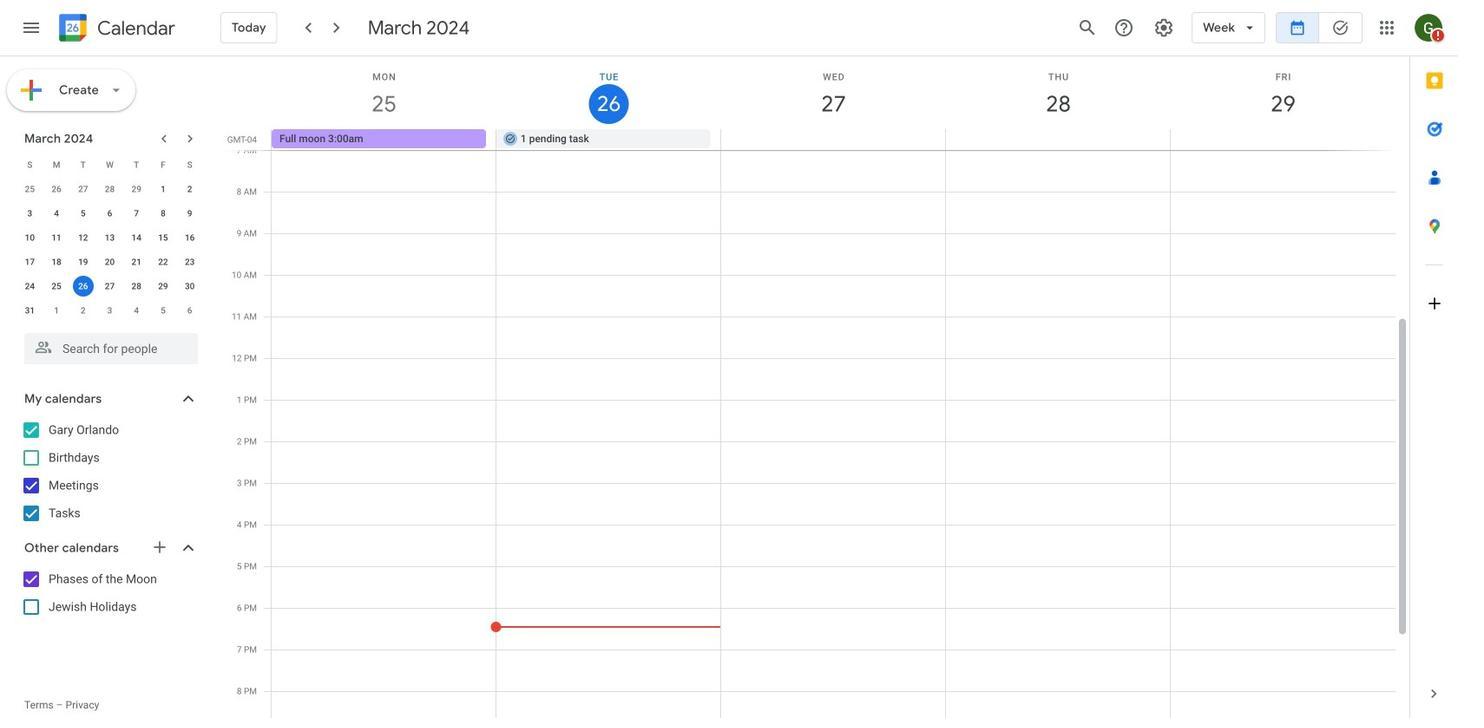 Task type: describe. For each thing, give the bounding box(es) containing it.
february 25 element
[[19, 179, 40, 200]]

february 26 element
[[46, 179, 67, 200]]

12 element
[[73, 227, 94, 248]]

2 element
[[179, 179, 200, 200]]

settings menu image
[[1154, 17, 1174, 38]]

16 element
[[179, 227, 200, 248]]

22 element
[[153, 252, 174, 273]]

31 element
[[19, 300, 40, 321]]

april 1 element
[[46, 300, 67, 321]]

other calendars list
[[3, 566, 215, 621]]

23 element
[[179, 252, 200, 273]]

20 element
[[99, 252, 120, 273]]

3 element
[[19, 203, 40, 224]]

17 element
[[19, 252, 40, 273]]

february 28 element
[[99, 179, 120, 200]]

10 element
[[19, 227, 40, 248]]

29 element
[[153, 276, 174, 297]]

april 2 element
[[73, 300, 94, 321]]

19 element
[[73, 252, 94, 273]]

6 element
[[99, 203, 120, 224]]

heading inside calendar element
[[94, 18, 175, 39]]

26, today element
[[73, 276, 94, 297]]

13 element
[[99, 227, 120, 248]]



Task type: locate. For each thing, give the bounding box(es) containing it.
11 element
[[46, 227, 67, 248]]

february 27 element
[[73, 179, 94, 200]]

add other calendars image
[[151, 539, 168, 556]]

9 element
[[179, 203, 200, 224]]

heading
[[94, 18, 175, 39]]

april 6 element
[[179, 300, 200, 321]]

row
[[264, 129, 1410, 150], [16, 153, 203, 177], [16, 177, 203, 201], [16, 201, 203, 226], [16, 226, 203, 250], [16, 250, 203, 274], [16, 274, 203, 299], [16, 299, 203, 323]]

7 element
[[126, 203, 147, 224]]

cell inside march 2024 "grid"
[[70, 274, 96, 299]]

main drawer image
[[21, 17, 42, 38]]

8 element
[[153, 203, 174, 224]]

24 element
[[19, 276, 40, 297]]

5 element
[[73, 203, 94, 224]]

27 element
[[99, 276, 120, 297]]

None search field
[[0, 326, 215, 365]]

28 element
[[126, 276, 147, 297]]

15 element
[[153, 227, 174, 248]]

march 2024 grid
[[16, 153, 203, 323]]

21 element
[[126, 252, 147, 273]]

4 element
[[46, 203, 67, 224]]

row group
[[16, 177, 203, 323]]

calendar element
[[56, 10, 175, 49]]

grid
[[222, 56, 1410, 719]]

Search for people text field
[[35, 333, 187, 365]]

14 element
[[126, 227, 147, 248]]

cell
[[721, 129, 946, 150], [946, 129, 1170, 150], [1170, 129, 1395, 150], [70, 274, 96, 299]]

25 element
[[46, 276, 67, 297]]

april 3 element
[[99, 300, 120, 321]]

1 element
[[153, 179, 174, 200]]

february 29 element
[[126, 179, 147, 200]]

18 element
[[46, 252, 67, 273]]

tab list
[[1411, 56, 1458, 670]]

30 element
[[179, 276, 200, 297]]

april 4 element
[[126, 300, 147, 321]]

april 5 element
[[153, 300, 174, 321]]

my calendars list
[[3, 417, 215, 528]]



Task type: vqa. For each thing, say whether or not it's contained in the screenshot.
february 29 "element"
yes



